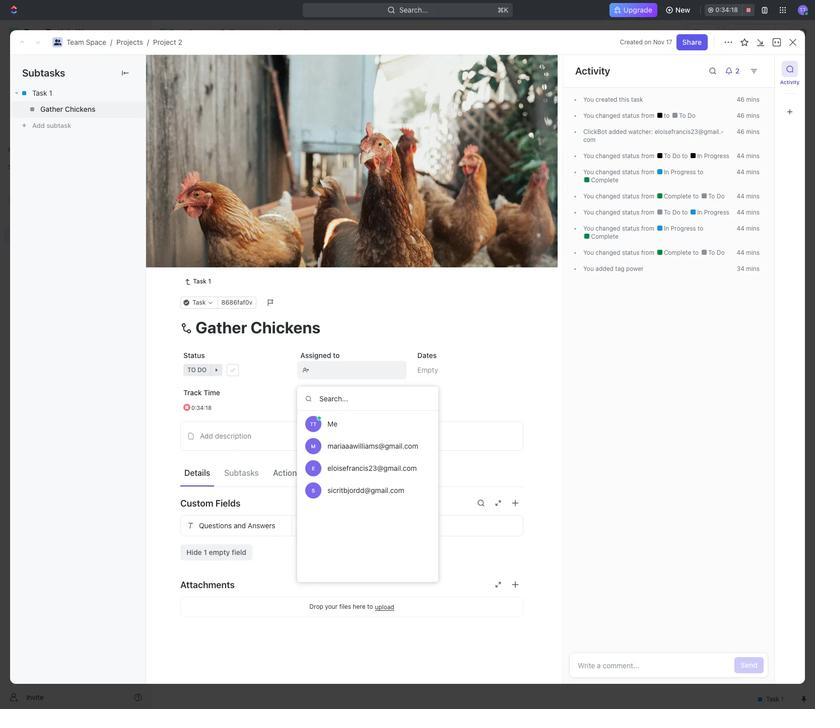 Task type: locate. For each thing, give the bounding box(es) containing it.
project
[[278, 28, 302, 36], [153, 38, 176, 46], [175, 60, 220, 77]]

add left description
[[200, 432, 213, 441]]

1 you from the top
[[584, 96, 594, 103]]

created on nov 17
[[620, 38, 673, 46]]

1 vertical spatial projects
[[116, 38, 143, 46]]

table
[[306, 93, 324, 102]]

1 horizontal spatial user group image
[[54, 39, 61, 45]]

3 46 mins from the top
[[737, 128, 760, 136]]

44
[[737, 152, 745, 160], [737, 168, 745, 176], [737, 193, 745, 200], [737, 209, 745, 216], [737, 225, 745, 232], [737, 249, 745, 257]]

1 horizontal spatial add task button
[[259, 140, 301, 152]]

3 46 from the top
[[737, 128, 745, 136]]

add task button down task 2
[[199, 209, 237, 221]]

Search tasks... text field
[[690, 114, 791, 130]]

2 vertical spatial 46
[[737, 128, 745, 136]]

0 horizontal spatial team space link
[[67, 38, 106, 46]]

1 horizontal spatial task 1 link
[[180, 276, 215, 288]]

user group image inside "team space" 'link'
[[160, 30, 166, 35]]

0 vertical spatial activity
[[576, 65, 611, 77]]

1 horizontal spatial project 2 link
[[265, 26, 310, 38]]

1 vertical spatial 46
[[737, 112, 745, 119]]

team for team space / projects / project 2
[[67, 38, 84, 46]]

task
[[758, 65, 773, 73], [32, 89, 47, 97], [284, 142, 297, 150], [203, 175, 218, 184], [203, 193, 218, 201], [218, 210, 233, 219], [193, 278, 207, 285]]

mins
[[747, 96, 760, 103], [747, 112, 760, 119], [747, 128, 760, 136], [747, 152, 760, 160], [747, 168, 760, 176], [747, 193, 760, 200], [747, 209, 760, 216], [747, 225, 760, 232], [747, 249, 760, 257], [747, 265, 760, 273]]

upgrade
[[624, 6, 653, 14]]

docs link
[[4, 83, 146, 99]]

progress
[[195, 142, 228, 150], [704, 152, 730, 160], [671, 168, 696, 176], [704, 209, 730, 216], [671, 225, 696, 232]]

0 vertical spatial space
[[189, 28, 209, 36]]

project 2 link
[[265, 26, 310, 38], [153, 38, 182, 46]]

assignees
[[420, 118, 450, 126]]

1 horizontal spatial team space link
[[157, 26, 212, 38]]

to inside "drop your files here to upload"
[[367, 604, 373, 611]]

add inside button
[[200, 432, 213, 441]]

attachments button
[[180, 573, 524, 597]]

6 changed status from from the top
[[594, 225, 657, 232]]

1 changed from the top
[[596, 112, 621, 119]]

1 46 from the top
[[737, 96, 745, 103]]

4 changed status from from the top
[[594, 193, 657, 200]]

automations
[[729, 28, 771, 36]]

from
[[642, 112, 655, 119], [642, 152, 655, 160], [642, 168, 655, 176], [642, 193, 655, 200], [642, 209, 655, 216], [642, 225, 655, 232], [642, 249, 655, 257]]

projects link
[[218, 26, 259, 38], [116, 38, 143, 46]]

attachments
[[180, 580, 235, 591]]

share button
[[688, 24, 719, 40], [677, 34, 708, 50]]

share down the 'new' button
[[694, 28, 713, 36]]

9 you from the top
[[584, 265, 594, 273]]

0 vertical spatial hide
[[523, 118, 537, 126]]

0 horizontal spatial add task
[[203, 210, 233, 219]]

1 vertical spatial add task
[[271, 142, 297, 150]]

task 1
[[32, 89, 52, 97], [203, 175, 224, 184], [193, 278, 211, 285]]

add task up customize
[[743, 65, 773, 73]]

1 horizontal spatial space
[[189, 28, 209, 36]]

gather chickens
[[40, 105, 95, 113]]

custom
[[180, 498, 213, 509]]

gantt
[[342, 93, 361, 102]]

0 vertical spatial 1 button
[[226, 174, 240, 184]]

4 44 from the top
[[737, 209, 745, 216]]

⌘k
[[498, 6, 509, 14]]

4 mins from the top
[[747, 152, 760, 160]]

2
[[304, 28, 308, 36], [178, 38, 182, 46], [223, 60, 232, 77], [239, 142, 243, 150], [220, 193, 225, 201], [218, 238, 222, 246]]

add task button up customize
[[737, 61, 779, 77]]

to do
[[678, 112, 696, 119], [663, 152, 682, 160], [707, 193, 725, 200], [663, 209, 682, 216], [187, 238, 206, 246], [707, 249, 725, 257]]

4 from from the top
[[642, 193, 655, 200]]

0 vertical spatial projects
[[230, 28, 257, 36]]

added watcher:
[[607, 128, 655, 136]]

1 horizontal spatial subtasks
[[224, 469, 259, 478]]

7 changed status from from the top
[[594, 249, 657, 257]]

add
[[743, 65, 756, 73], [271, 142, 282, 150], [203, 210, 216, 219], [200, 432, 213, 441]]

you added tag power
[[584, 265, 644, 273]]

2 46 mins from the top
[[737, 112, 760, 119]]

2 vertical spatial user group image
[[10, 198, 18, 204]]

2 46 from the top
[[737, 112, 745, 119]]

0 horizontal spatial subtasks
[[22, 67, 65, 79]]

subtasks up 'fields'
[[224, 469, 259, 478]]

1 vertical spatial 1 button
[[227, 192, 241, 202]]

0 vertical spatial project
[[278, 28, 302, 36]]

6 44 from the top
[[737, 249, 745, 257]]

0 vertical spatial user group image
[[160, 30, 166, 35]]

share right 17 at the top
[[683, 38, 702, 46]]

0 horizontal spatial team
[[67, 38, 84, 46]]

hide inside button
[[523, 118, 537, 126]]

0 vertical spatial add task button
[[737, 61, 779, 77]]

5 status from the top
[[622, 209, 640, 216]]

1 vertical spatial subtasks
[[224, 469, 259, 478]]

3 changed status from from the top
[[594, 168, 657, 176]]

search...
[[399, 6, 428, 14]]

custom fields element
[[180, 516, 524, 561]]

created
[[620, 38, 643, 46]]

hide for hide 1 empty field
[[186, 549, 202, 557]]

task 2
[[203, 193, 225, 201]]

3 from from the top
[[642, 168, 655, 176]]

0 horizontal spatial add task button
[[199, 209, 237, 221]]

0 horizontal spatial project 2
[[175, 60, 235, 77]]

1 vertical spatial 46 mins
[[737, 112, 760, 119]]

user group image inside sidebar 'navigation'
[[10, 198, 18, 204]]

5 44 from the top
[[737, 225, 745, 232]]

power
[[626, 265, 644, 273]]

subtasks inside button
[[224, 469, 259, 478]]

0 horizontal spatial activity
[[576, 65, 611, 77]]

7 status from the top
[[622, 249, 640, 257]]

3 status from the top
[[622, 168, 640, 176]]

user group image left team space
[[160, 30, 166, 35]]

1 horizontal spatial team
[[169, 28, 187, 36]]

2 vertical spatial add task button
[[199, 209, 237, 221]]

spaces
[[8, 163, 29, 171]]

5 mins from the top
[[747, 168, 760, 176]]

track
[[183, 389, 202, 397]]

1 vertical spatial space
[[86, 38, 106, 46]]

1 status from the top
[[622, 112, 640, 119]]

add task down calendar in the top left of the page
[[271, 142, 297, 150]]

add task button
[[737, 61, 779, 77], [259, 140, 301, 152], [199, 209, 237, 221]]

items
[[299, 469, 320, 478]]

project 2 inside project 2 link
[[278, 28, 308, 36]]

subtasks down home
[[22, 67, 65, 79]]

1 vertical spatial add task button
[[259, 140, 301, 152]]

1
[[49, 89, 52, 97], [220, 175, 224, 184], [235, 175, 238, 183], [236, 193, 239, 201], [208, 278, 211, 285], [204, 549, 207, 557]]

2 horizontal spatial user group image
[[160, 30, 166, 35]]

m
[[311, 444, 316, 450]]

0 vertical spatial 46
[[737, 96, 745, 103]]

1 button
[[226, 174, 240, 184], [227, 192, 241, 202]]

0 horizontal spatial hide
[[186, 549, 202, 557]]

0 horizontal spatial user group image
[[10, 198, 18, 204]]

2 44 mins from the top
[[737, 168, 760, 176]]

user group image
[[160, 30, 166, 35], [54, 39, 61, 45], [10, 198, 18, 204]]

1 vertical spatial added
[[596, 265, 614, 273]]

user group image down spaces
[[10, 198, 18, 204]]

added right "clickbot"
[[609, 128, 627, 136]]

projects
[[230, 28, 257, 36], [116, 38, 143, 46]]

task sidebar content section
[[563, 55, 775, 684]]

team for team space
[[169, 28, 187, 36]]

hide
[[523, 118, 537, 126], [186, 549, 202, 557]]

46
[[737, 96, 745, 103], [737, 112, 745, 119], [737, 128, 745, 136]]

1 changed status from from the top
[[594, 112, 657, 119]]

list
[[226, 93, 238, 102]]

2 vertical spatial 46 mins
[[737, 128, 760, 136]]

home link
[[4, 49, 146, 65]]

1 horizontal spatial projects
[[230, 28, 257, 36]]

1 horizontal spatial projects link
[[218, 26, 259, 38]]

1 horizontal spatial project 2
[[278, 28, 308, 36]]

changed
[[596, 112, 621, 119], [596, 152, 621, 160], [596, 168, 621, 176], [596, 193, 621, 200], [596, 209, 621, 216], [596, 225, 621, 232], [596, 249, 621, 257]]

1 vertical spatial activity
[[781, 79, 800, 85]]

hide inside custom fields element
[[186, 549, 202, 557]]

tt
[[310, 421, 317, 427]]

46 mins
[[737, 96, 760, 103], [737, 112, 760, 119], [737, 128, 760, 136]]

complete
[[590, 176, 619, 184], [663, 193, 693, 200], [590, 233, 619, 240], [663, 249, 693, 257]]

8 mins from the top
[[747, 225, 760, 232]]

add down calendar link at the top left of page
[[271, 142, 282, 150]]

0 vertical spatial project 2
[[278, 28, 308, 36]]

0 vertical spatial task 1
[[32, 89, 52, 97]]

details button
[[180, 464, 214, 482]]

1 button for 1
[[226, 174, 240, 184]]

calendar
[[257, 93, 287, 102]]

1 horizontal spatial activity
[[781, 79, 800, 85]]

2 horizontal spatial add task
[[743, 65, 773, 73]]

time
[[204, 389, 220, 397]]

upload
[[375, 604, 395, 611]]

5 changed status from from the top
[[594, 209, 657, 216]]

custom fields button
[[180, 492, 524, 516]]

1 from from the top
[[642, 112, 655, 119]]

46 mins for added watcher:
[[737, 128, 760, 136]]

details
[[184, 469, 210, 478]]

1 horizontal spatial hide
[[523, 118, 537, 126]]

1 46 mins from the top
[[737, 96, 760, 103]]

customize button
[[717, 90, 768, 105]]

0 horizontal spatial space
[[86, 38, 106, 46]]

status
[[183, 352, 205, 360]]

team space link
[[157, 26, 212, 38], [67, 38, 106, 46]]

task
[[631, 96, 643, 103]]

activity
[[576, 65, 611, 77], [781, 79, 800, 85]]

do
[[688, 112, 696, 119], [673, 152, 681, 160], [717, 193, 725, 200], [673, 209, 681, 216], [197, 238, 206, 246], [717, 249, 725, 257]]

this
[[619, 96, 630, 103]]

user group image up home link
[[54, 39, 61, 45]]

to
[[664, 112, 672, 119], [679, 112, 686, 119], [664, 152, 671, 160], [682, 152, 690, 160], [698, 168, 704, 176], [693, 193, 701, 200], [709, 193, 715, 200], [664, 209, 671, 216], [682, 209, 690, 216], [698, 225, 704, 232], [187, 238, 195, 246], [693, 249, 701, 257], [709, 249, 715, 257], [333, 352, 340, 360], [367, 604, 373, 611]]

0 vertical spatial share
[[694, 28, 713, 36]]

1 vertical spatial project
[[153, 38, 176, 46]]

6 mins from the top
[[747, 193, 760, 200]]

add task down task 2
[[203, 210, 233, 219]]

1 vertical spatial hide
[[186, 549, 202, 557]]

here
[[353, 604, 366, 611]]

0 vertical spatial 46 mins
[[737, 96, 760, 103]]

1 vertical spatial user group image
[[54, 39, 61, 45]]

add description button
[[184, 429, 520, 445]]

1 vertical spatial team
[[67, 38, 84, 46]]

eloisefrancis23@gmail.
[[655, 128, 724, 136]]

0 horizontal spatial task 1 link
[[10, 85, 146, 101]]

3 44 from the top
[[737, 193, 745, 200]]

e
[[312, 466, 315, 472]]

0 vertical spatial subtasks
[[22, 67, 65, 79]]

tree
[[4, 175, 146, 311]]

8686faf0v
[[222, 299, 253, 307]]

space inside "team space" 'link'
[[189, 28, 209, 36]]

status
[[622, 112, 640, 119], [622, 152, 640, 160], [622, 168, 640, 176], [622, 193, 640, 200], [622, 209, 640, 216], [622, 225, 640, 232], [622, 249, 640, 257]]

changed status from
[[594, 112, 657, 119], [594, 152, 657, 160], [594, 168, 657, 176], [594, 193, 657, 200], [594, 209, 657, 216], [594, 225, 657, 232], [594, 249, 657, 257]]

46 for added watcher:
[[737, 128, 745, 136]]

task sidebar navigation tab list
[[779, 61, 801, 120]]

added left tag
[[596, 265, 614, 273]]

drop
[[310, 604, 323, 611]]

add task
[[743, 65, 773, 73], [271, 142, 297, 150], [203, 210, 233, 219]]

0 vertical spatial team
[[169, 28, 187, 36]]

add task button down calendar link at the top left of page
[[259, 140, 301, 152]]

team inside 'link'
[[169, 28, 187, 36]]



Task type: vqa. For each thing, say whether or not it's contained in the screenshot.
fourth – dropdown button from right
no



Task type: describe. For each thing, give the bounding box(es) containing it.
34
[[737, 265, 745, 273]]

eloisefrancis23@gmail.com
[[328, 464, 417, 473]]

gather
[[40, 105, 63, 113]]

3 changed from the top
[[596, 168, 621, 176]]

1 button for 2
[[227, 192, 241, 202]]

subtasks button
[[220, 464, 263, 482]]

watcher:
[[629, 128, 653, 136]]

assigned
[[301, 352, 331, 360]]

5 44 mins from the top
[[737, 225, 760, 232]]

space for team space / projects / project 2
[[86, 38, 106, 46]]

0 horizontal spatial projects
[[116, 38, 143, 46]]

3 you from the top
[[584, 152, 594, 160]]

0:34:18 button
[[705, 4, 755, 16]]

2 vertical spatial add task
[[203, 210, 233, 219]]

eloisefrancis23@gmail. com
[[584, 128, 724, 144]]

team space / projects / project 2
[[67, 38, 182, 46]]

7 changed from the top
[[596, 249, 621, 257]]

tags
[[301, 389, 316, 397]]

add down task 2
[[203, 210, 216, 219]]

7 mins from the top
[[747, 209, 760, 216]]

new button
[[662, 2, 697, 18]]

tag
[[616, 265, 625, 273]]

on
[[645, 38, 652, 46]]

46 for changed status from
[[737, 112, 745, 119]]

hide button
[[519, 116, 541, 128]]

action items button
[[269, 464, 324, 482]]

4 you from the top
[[584, 168, 594, 176]]

activity inside task sidebar navigation tab list
[[781, 79, 800, 85]]

Edit task name text field
[[180, 318, 524, 337]]

sicritbjordd@gmail.com
[[328, 486, 404, 495]]

fields
[[216, 498, 241, 509]]

3 44 mins from the top
[[737, 193, 760, 200]]

mariaaawilliams@gmail.com
[[328, 442, 418, 451]]

files
[[339, 604, 351, 611]]

upload button
[[375, 604, 395, 611]]

inbox link
[[4, 66, 146, 82]]

list link
[[224, 90, 238, 105]]

track time
[[183, 389, 220, 397]]

upgrade link
[[610, 3, 658, 17]]

4 changed from the top
[[596, 193, 621, 200]]

2 changed status from from the top
[[594, 152, 657, 160]]

2 vertical spatial task 1
[[193, 278, 211, 285]]

9 mins from the top
[[747, 249, 760, 257]]

team space
[[169, 28, 209, 36]]

hide 1 empty field
[[186, 549, 246, 557]]

1 mins from the top
[[747, 96, 760, 103]]

action items
[[273, 469, 320, 478]]

activity inside task sidebar content section
[[576, 65, 611, 77]]

answers
[[248, 522, 275, 530]]

6 changed from the top
[[596, 225, 621, 232]]

0:34:18
[[716, 6, 738, 14]]

1 44 mins from the top
[[737, 152, 760, 160]]

0 horizontal spatial project 2 link
[[153, 38, 182, 46]]

automations button
[[724, 25, 776, 40]]

2 horizontal spatial add task button
[[737, 61, 779, 77]]

drop your files here to upload
[[310, 604, 395, 611]]

2 you from the top
[[584, 112, 594, 119]]

6 from from the top
[[642, 225, 655, 232]]

invite
[[26, 693, 44, 702]]

calendar link
[[255, 90, 287, 105]]

0 vertical spatial added
[[609, 128, 627, 136]]

2 vertical spatial project
[[175, 60, 220, 77]]

questions
[[199, 522, 232, 530]]

8 you from the top
[[584, 249, 594, 257]]

customize
[[730, 93, 765, 102]]

4 status from the top
[[622, 193, 640, 200]]

share button down the new
[[688, 24, 719, 40]]

your
[[325, 604, 338, 611]]

favorites button
[[4, 144, 39, 156]]

send
[[741, 661, 758, 670]]

custom fields
[[180, 498, 241, 509]]

description
[[215, 432, 252, 441]]

hide for hide
[[523, 118, 537, 126]]

empty
[[209, 549, 230, 557]]

7 you from the top
[[584, 225, 594, 232]]

0 horizontal spatial projects link
[[116, 38, 143, 46]]

inbox
[[24, 70, 42, 78]]

docs
[[24, 87, 41, 95]]

17
[[666, 38, 673, 46]]

board link
[[186, 90, 208, 105]]

field
[[232, 549, 246, 557]]

s
[[312, 488, 315, 494]]

space for team space
[[189, 28, 209, 36]]

share button right 17 at the top
[[677, 34, 708, 50]]

1 vertical spatial share
[[683, 38, 702, 46]]

5 you from the top
[[584, 193, 594, 200]]

0 vertical spatial add task
[[743, 65, 773, 73]]

2 changed from the top
[[596, 152, 621, 160]]

46 mins for changed status from
[[737, 112, 760, 119]]

1 horizontal spatial add task
[[271, 142, 297, 150]]

1 44 from the top
[[737, 152, 745, 160]]

2 status from the top
[[622, 152, 640, 160]]

5 changed from the top
[[596, 209, 621, 216]]

action
[[273, 469, 297, 478]]

7 from from the top
[[642, 249, 655, 257]]

me
[[328, 420, 338, 428]]

table link
[[304, 90, 324, 105]]

gather chickens link
[[10, 101, 146, 117]]

10 mins from the top
[[747, 265, 760, 273]]

Search... text field
[[297, 387, 438, 411]]

2 44 from the top
[[737, 168, 745, 176]]

tree inside sidebar 'navigation'
[[4, 175, 146, 311]]

dashboards
[[24, 104, 63, 112]]

3 mins from the top
[[747, 128, 760, 136]]

com
[[584, 128, 724, 144]]

5 from from the top
[[642, 209, 655, 216]]

new
[[676, 6, 691, 14]]

sidebar navigation
[[0, 20, 151, 710]]

1 vertical spatial project 2
[[175, 60, 235, 77]]

home
[[24, 52, 43, 61]]

1 inside custom fields element
[[204, 549, 207, 557]]

dates
[[418, 352, 437, 360]]

8686faf0v button
[[218, 297, 257, 309]]

4 44 mins from the top
[[737, 209, 760, 216]]

1 vertical spatial task 1
[[203, 175, 224, 184]]

add description
[[200, 432, 252, 441]]

6 status from the top
[[622, 225, 640, 232]]

nov
[[654, 38, 665, 46]]

1 vertical spatial task 1 link
[[180, 276, 215, 288]]

6 44 mins from the top
[[737, 249, 760, 257]]

dashboards link
[[4, 100, 146, 116]]

6 you from the top
[[584, 209, 594, 216]]

34 mins
[[737, 265, 760, 273]]

0 vertical spatial task 1 link
[[10, 85, 146, 101]]

board
[[188, 93, 208, 102]]

created
[[596, 96, 618, 103]]

and
[[234, 522, 246, 530]]

assigned to
[[301, 352, 340, 360]]

add up customize
[[743, 65, 756, 73]]

gantt link
[[340, 90, 361, 105]]

2 mins from the top
[[747, 112, 760, 119]]

favorites
[[8, 146, 35, 154]]

2 from from the top
[[642, 152, 655, 160]]

send button
[[735, 658, 764, 674]]

projects inside "link"
[[230, 28, 257, 36]]



